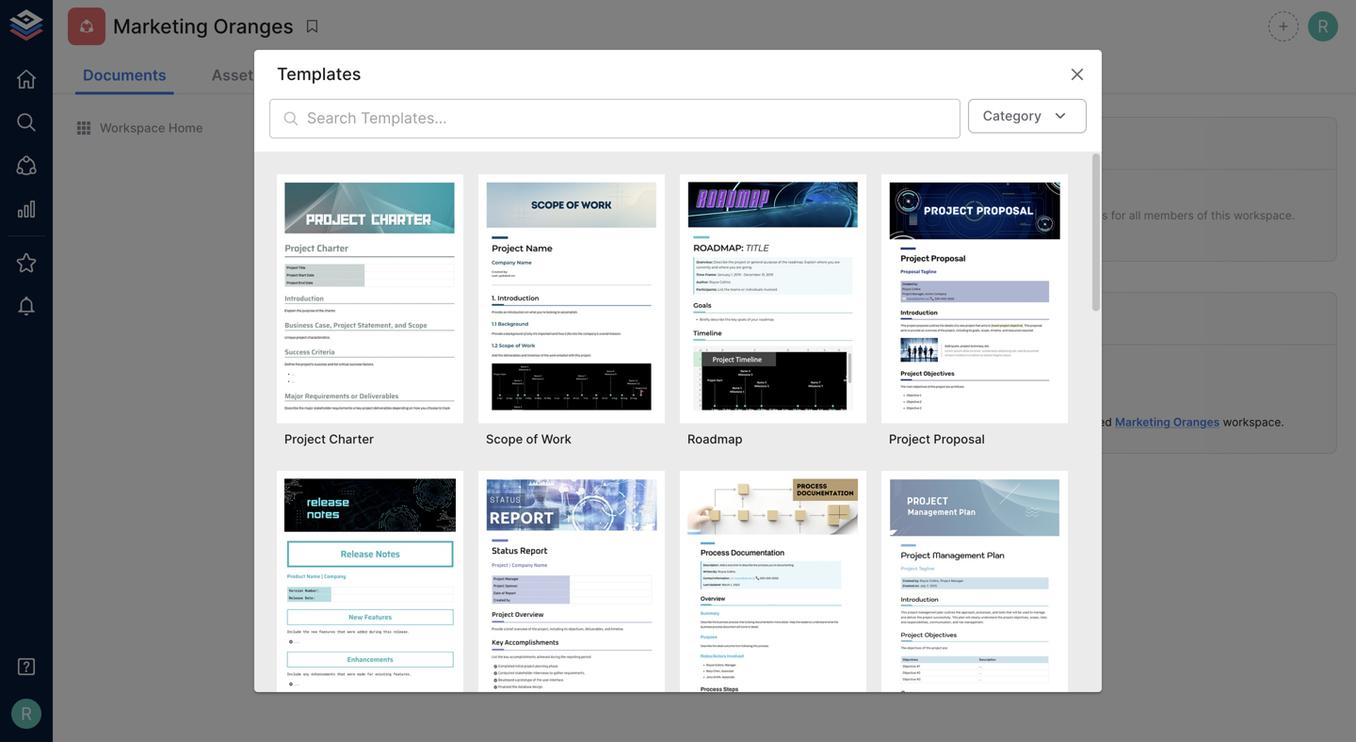 Task type: locate. For each thing, give the bounding box(es) containing it.
this
[[1211, 209, 1231, 222]]

marketing right created
[[1115, 416, 1171, 429]]

project for project charter
[[284, 432, 326, 446]]

release notes image
[[284, 478, 456, 707]]

1 project from the left
[[284, 432, 326, 446]]

workspace
[[100, 120, 165, 135]]

powerful
[[364, 434, 411, 448]]

1 vertical spatial r button
[[6, 693, 47, 735]]

0 horizontal spatial of
[[526, 432, 538, 446]]

0 horizontal spatial r button
[[6, 693, 47, 735]]

project charter image
[[284, 182, 456, 410]]

documents,
[[414, 434, 477, 448]]

project proposal image
[[889, 182, 1061, 410]]

0 horizontal spatial project
[[284, 432, 326, 446]]

proposal
[[934, 432, 985, 446]]

0 vertical spatial r button
[[1306, 8, 1341, 44]]

project
[[284, 432, 326, 446], [889, 432, 931, 446]]

found.
[[512, 410, 555, 427]]

oranges
[[213, 14, 294, 38], [1174, 416, 1220, 429]]

1 horizontal spatial r button
[[1306, 8, 1341, 44]]

for
[[1021, 209, 1036, 222], [1111, 209, 1126, 222], [553, 434, 568, 448]]

all
[[1129, 209, 1141, 222]]

templates
[[277, 64, 361, 84]]

templates dialog
[[254, 50, 1102, 742]]

pinned items
[[967, 134, 1062, 152]]

oranges left workspace
[[1174, 416, 1220, 429]]

1 horizontal spatial of
[[1197, 209, 1208, 222]]

r button
[[1306, 8, 1341, 44], [6, 693, 47, 735]]

pinned
[[967, 134, 1018, 152]]

collaborate
[[485, 450, 545, 464]]

scope of work
[[486, 432, 572, 446]]

of left this on the top
[[1197, 209, 1208, 222]]

project left proposal
[[889, 432, 931, 446]]

1 vertical spatial of
[[526, 432, 538, 446]]

your
[[414, 450, 438, 464]]

notes
[[520, 434, 550, 448]]

0 vertical spatial r
[[1318, 16, 1329, 37]]

category
[[983, 108, 1042, 124]]

learn
[[449, 480, 482, 494]]

0 vertical spatial oranges
[[213, 14, 294, 38]]

recent activities
[[967, 309, 1091, 328]]

pin
[[969, 209, 986, 222]]

to
[[471, 450, 482, 464]]

for up 'with'
[[553, 434, 568, 448]]

of right &
[[526, 432, 538, 446]]

home
[[169, 120, 203, 135]]

marketing
[[113, 14, 208, 38], [1115, 416, 1171, 429]]

oranges up assets
[[213, 14, 294, 38]]

1 horizontal spatial oranges
[[1174, 416, 1220, 429]]

1 vertical spatial r
[[21, 704, 32, 724]]

project proposal
[[889, 432, 985, 446]]

for left quick
[[1021, 209, 1036, 222]]

.
[[1281, 416, 1285, 429]]

0 vertical spatial marketing
[[113, 14, 208, 38]]

of inside templates dialog
[[526, 432, 538, 446]]

of
[[1197, 209, 1208, 222], [526, 432, 538, 446]]

1 horizontal spatial project
[[889, 432, 931, 446]]

for left all
[[1111, 209, 1126, 222]]

members
[[1144, 209, 1194, 222]]

assets link
[[204, 58, 269, 95]]

marketing oranges
[[113, 14, 294, 38]]

ruby
[[984, 416, 1012, 429]]

recent
[[967, 309, 1019, 328]]

r
[[1318, 16, 1329, 37], [21, 704, 32, 724]]

invite
[[382, 450, 411, 464]]

r for the bottom r button
[[21, 704, 32, 724]]

1 vertical spatial oranges
[[1174, 416, 1220, 429]]

no documents found. create powerful documents, wikis & notes for personal use or invite your team to collaborate with you.
[[325, 410, 640, 464]]

or
[[368, 450, 379, 464]]

today
[[954, 361, 990, 376]]

2 project from the left
[[889, 432, 931, 446]]

roadmap image
[[688, 182, 859, 410]]

project left charter
[[284, 432, 326, 446]]

1 horizontal spatial marketing
[[1115, 416, 1171, 429]]

workspace home link
[[75, 120, 203, 137]]

project for project proposal
[[889, 432, 931, 446]]

&
[[510, 434, 517, 448]]

1 vertical spatial marketing
[[1115, 416, 1171, 429]]

1 horizontal spatial r
[[1318, 16, 1329, 37]]

marketing up documents
[[113, 14, 208, 38]]

0 horizontal spatial for
[[553, 434, 568, 448]]

0 horizontal spatial r
[[21, 704, 32, 724]]

documents link
[[75, 58, 174, 95]]



Task type: describe. For each thing, give the bounding box(es) containing it.
items
[[989, 209, 1018, 222]]

with
[[548, 450, 571, 464]]

documents
[[83, 66, 166, 84]]

insights
[[307, 66, 365, 84]]

team
[[441, 450, 468, 464]]

you.
[[574, 450, 596, 464]]

scope of work image
[[486, 182, 658, 410]]

workspace
[[1223, 416, 1281, 429]]

pin items for quick access for all members of this workspace.
[[969, 209, 1295, 222]]

roadmap
[[688, 432, 743, 446]]

documents
[[432, 410, 508, 427]]

Search Templates... text field
[[307, 99, 961, 138]]

work
[[541, 432, 572, 446]]

scope
[[486, 432, 523, 446]]

items
[[1022, 134, 1062, 152]]

learn more button
[[444, 473, 520, 502]]

0 horizontal spatial oranges
[[213, 14, 294, 38]]

bookmark image
[[304, 18, 321, 35]]

no
[[410, 410, 429, 427]]

personal
[[571, 434, 617, 448]]

category button
[[968, 99, 1087, 133]]

ruby anderson created marketing oranges workspace .
[[984, 416, 1285, 429]]

process documentation image
[[688, 478, 859, 707]]

quick
[[1039, 209, 1068, 222]]

1 horizontal spatial for
[[1021, 209, 1036, 222]]

created
[[1071, 416, 1112, 429]]

0 vertical spatial of
[[1197, 209, 1208, 222]]

assets
[[212, 66, 262, 84]]

activities
[[1022, 309, 1091, 328]]

learn more
[[449, 480, 515, 494]]

project management plan image
[[889, 478, 1061, 707]]

access
[[1071, 209, 1108, 222]]

use
[[620, 434, 640, 448]]

insights link
[[299, 58, 373, 95]]

more
[[485, 480, 515, 494]]

charter
[[329, 432, 374, 446]]

project charter
[[284, 432, 374, 446]]

workspace.
[[1234, 209, 1295, 222]]

status report image
[[486, 478, 658, 707]]

create
[[325, 434, 361, 448]]

0 horizontal spatial marketing
[[113, 14, 208, 38]]

2 horizontal spatial for
[[1111, 209, 1126, 222]]

wikis
[[480, 434, 507, 448]]

for inside 'no documents found. create powerful documents, wikis & notes for personal use or invite your team to collaborate with you.'
[[553, 434, 568, 448]]

marketing oranges link
[[1115, 416, 1220, 429]]

workspace home
[[100, 120, 203, 135]]

anderson
[[1015, 416, 1068, 429]]

r for the topmost r button
[[1318, 16, 1329, 37]]



Task type: vqa. For each thing, say whether or not it's contained in the screenshot.
powerful at the bottom left
yes



